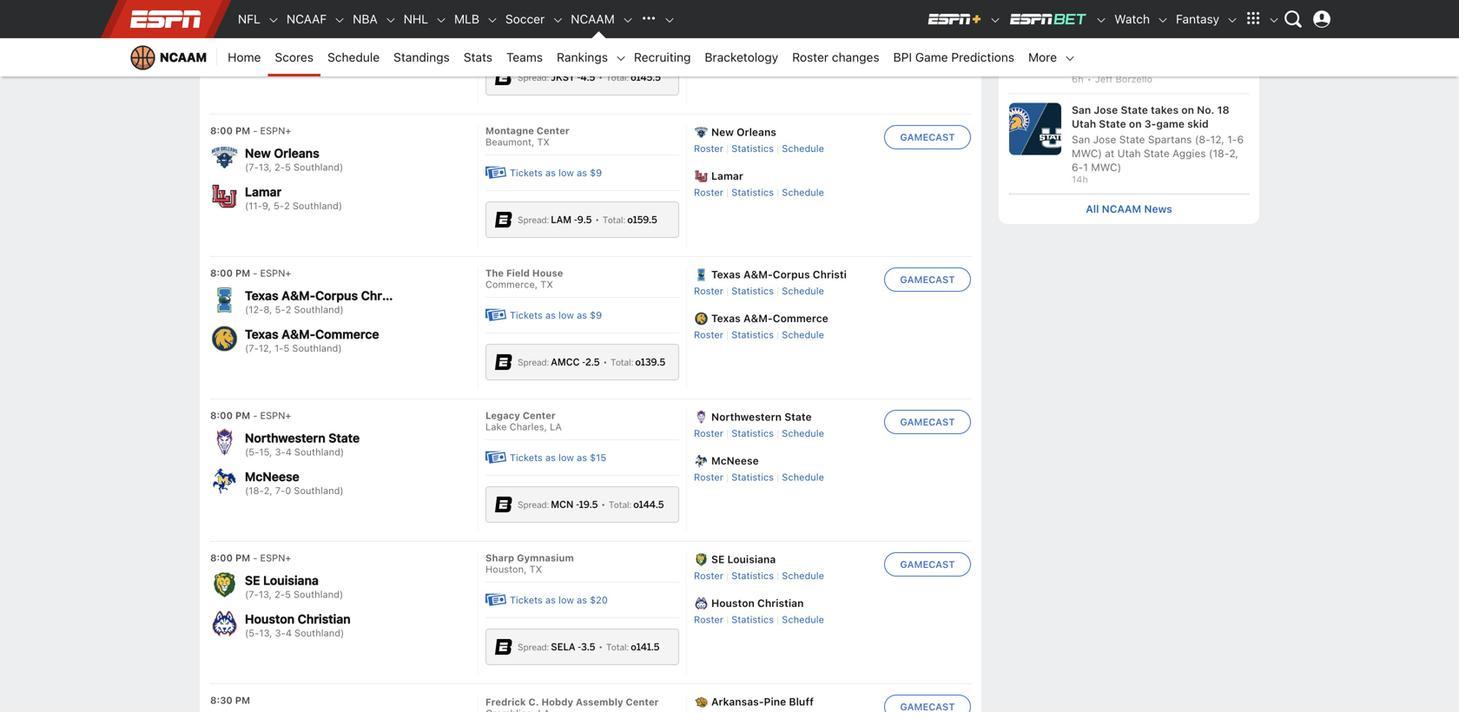 Task type: locate. For each thing, give the bounding box(es) containing it.
southland inside northwestern state ( 5-15 3-4 southland )
[[294, 446, 340, 458]]

at
[[1105, 147, 1115, 159]]

4 tickets from the top
[[510, 452, 543, 464]]

2 roster link from the top
[[694, 143, 723, 154]]

0 horizontal spatial houston
[[245, 612, 295, 626]]

0 vertical spatial tickets as low as $9 link
[[486, 163, 602, 183]]

2 vertical spatial 13
[[259, 627, 269, 639]]

top right do
[[1202, 0, 1219, 3]]

9 ( from the top
[[245, 589, 249, 600]]

0 horizontal spatial the
[[1193, 5, 1209, 17]]

southland inside mcneese ( 18-2 7-0 southland )
[[294, 485, 340, 496]]

2 espn+ from the top
[[260, 268, 291, 279]]

se for se louisiana ( 7-13 2-5 southland )
[[245, 573, 260, 587]]

total inside total : o139.5
[[611, 357, 631, 368]]

spread : mcn -19.5
[[518, 499, 598, 511]]

new up 11-
[[245, 146, 271, 160]]

0 horizontal spatial a&m
[[288, 42, 316, 56]]

florida a&m link down 4-
[[245, 41, 316, 58]]

1 vertical spatial utah
[[1117, 147, 1141, 159]]

nhl image
[[435, 14, 447, 26]]

the
[[1072, 0, 1090, 3], [486, 268, 504, 279]]

list
[[1009, 0, 1249, 185], [694, 125, 877, 199], [694, 268, 877, 341], [694, 410, 877, 484], [694, 553, 877, 626]]

gamecast for northwestern state
[[900, 417, 955, 428]]

1 vertical spatial florida a&m link
[[245, 41, 316, 58]]

statistics for texas a&m-commerce
[[732, 329, 774, 341]]

se louisiana link for roster statistics schedule
[[694, 553, 824, 566]]

total inside total : o159.5
[[603, 215, 623, 226]]

: inside spread : jkst -4.5
[[547, 72, 549, 84]]

as inside the top 4 continued to do top 4 things this past week as the cyclones, wisconsin, marquette and duke enter -- or reenter -- the top 10. plus, shoutouts for south carolina and richmond.
[[1179, 5, 1190, 17]]

0 horizontal spatial se louisiana link
[[245, 572, 319, 589]]

: for o159.5
[[623, 215, 626, 226]]

spread left sela
[[518, 642, 547, 653]]

3 gamecast link from the top
[[884, 410, 971, 434]]

7- down 12-
[[249, 342, 259, 354]]

texas
[[711, 269, 741, 281], [245, 288, 278, 303], [711, 312, 741, 324], [245, 327, 278, 341]]

2 spread from the top
[[518, 215, 547, 226]]

on left game
[[1129, 118, 1142, 130]]

7 statistics from the top
[[732, 472, 774, 483]]

espn bet image
[[1009, 12, 1088, 26]]

8 ( from the top
[[245, 485, 249, 496]]

total right 9.5
[[603, 215, 623, 226]]

6 roster link from the top
[[694, 428, 723, 439]]

low left $20
[[559, 595, 574, 606]]

rankings
[[557, 50, 608, 64]]

19.5
[[579, 499, 598, 511]]

0 horizontal spatial lamar link
[[245, 184, 282, 200]]

1 vertical spatial tickets as low as $9
[[510, 310, 602, 321]]

3 statistics from the top
[[732, 187, 774, 198]]

: left jkst
[[547, 72, 549, 84]]

5- inside northwestern state ( 5-15 3-4 southland )
[[249, 446, 259, 458]]

plus,
[[1108, 47, 1132, 59]]

texas a&m-commerce link for )
[[245, 326, 379, 342]]

tx right 'field'
[[540, 279, 553, 290]]

lamar right lamar icon
[[711, 170, 743, 182]]

southland inside new orleans ( 7-13 2-5 southland )
[[293, 161, 340, 173]]

a&m for florida a&m
[[749, 27, 774, 40]]

1 vertical spatial christian
[[298, 612, 351, 626]]

ncaam
[[571, 12, 615, 26], [160, 50, 207, 64], [1102, 203, 1141, 215]]

5- inside lamar ( 11-9 5-2 southland )
[[274, 200, 284, 211]]

la
[[550, 421, 562, 433]]

3- inside san jose state takes on no. 18 utah state on 3-game skid san jose state spartans (8-12, 1-6 mwc) at utah state aggies (18-2, 6-1 mwc) 14h
[[1145, 118, 1156, 130]]

0 vertical spatial houston
[[711, 597, 755, 609]]

1 tickets from the top
[[510, 25, 543, 36]]

1 vertical spatial florida
[[245, 42, 285, 56]]

) up mcneese ( 18-2 7-0 southland )
[[340, 446, 344, 458]]

lamar inside lamar ( 11-9 5-2 southland )
[[245, 184, 282, 199]]

roster for new orleans
[[694, 143, 723, 154]]

8:00 pm for new
[[210, 125, 250, 137]]

2 8:00 from the top
[[210, 268, 233, 279]]

: inside total : o145.5
[[627, 72, 629, 84]]

texas inside texas a&m-corpus christi ( 12-8 5-2 southland )
[[245, 288, 278, 303]]

statistics link for houston christian
[[732, 614, 774, 625]]

new for new orleans
[[711, 126, 734, 138]]

1 vertical spatial center
[[523, 410, 556, 421]]

( inside lamar ( 11-9 5-2 southland )
[[245, 200, 249, 211]]

5 inside florida a&m ( 3-14 1-5 swac )
[[284, 58, 290, 69]]

0 vertical spatial mcneese link
[[694, 454, 824, 468]]

: inside the total : o141.5
[[627, 642, 629, 653]]

san jose state takes on no. 18 utah state on 3-game skid image
[[1009, 103, 1061, 155]]

2 vertical spatial 1-
[[274, 342, 284, 354]]

) up texas a&m-commerce ( 7-12 1-5 southland ) on the top left of the page
[[340, 304, 344, 315]]

1 horizontal spatial houston
[[711, 597, 755, 609]]

2 tickets from the top
[[510, 167, 543, 179]]

commerce for texas a&m-commerce ( 7-12 1-5 southland )
[[315, 327, 379, 341]]

0 vertical spatial commerce
[[773, 312, 828, 324]]

0 vertical spatial 13
[[259, 161, 269, 173]]

6-
[[1072, 161, 1083, 173]]

4 inside northwestern state ( 5-15 3-4 southland )
[[286, 446, 292, 458]]

espn+ up "se louisiana ( 7-13 2-5 southland )"
[[260, 553, 291, 564]]

5 up lamar ( 11-9 5-2 southland )
[[285, 161, 291, 173]]

5- right 8
[[275, 304, 285, 315]]

corpus inside texas a&m-corpus christi ( 12-8 5-2 southland )
[[315, 288, 358, 303]]

roster changes
[[792, 50, 879, 64]]

gamecast link for texas a&m-corpus christi
[[884, 268, 971, 292]]

as down la
[[545, 452, 556, 464]]

espn+ image
[[927, 12, 982, 26]]

new
[[711, 126, 734, 138], [245, 146, 271, 160]]

espn plus image
[[989, 14, 1002, 26]]

roster link for lamar
[[694, 187, 723, 198]]

: left the amcc
[[547, 357, 549, 368]]

1 vertical spatial louisiana
[[263, 573, 319, 587]]

list for se louisiana
[[694, 553, 877, 626]]

predictions
[[951, 50, 1014, 64]]

2 statistics from the top
[[732, 143, 774, 154]]

$9
[[590, 167, 602, 179], [590, 310, 602, 321]]

5 ( from the top
[[245, 304, 249, 315]]

1 vertical spatial lamar
[[245, 184, 282, 199]]

new inside new orleans ( 7-13 2-5 southland )
[[245, 146, 271, 160]]

and
[[1072, 33, 1090, 45], [1115, 61, 1133, 73]]

1 vertical spatial the
[[486, 268, 504, 279]]

statistics for houston christian
[[732, 614, 774, 625]]

soccer
[[505, 12, 545, 26]]

duke
[[1093, 33, 1118, 45]]

tx right houston,
[[529, 564, 542, 575]]

northwestern state ( 5-15 3-4 southland )
[[245, 431, 360, 458]]

spread inside spread : jkst -4.5
[[518, 72, 547, 84]]

2 swac from the top
[[293, 58, 321, 69]]

0 vertical spatial tx
[[537, 137, 550, 148]]

commerce for texas a&m-commerce
[[773, 312, 828, 324]]

to
[[1174, 0, 1184, 3]]

schedule link for lamar
[[782, 187, 824, 198]]

7- up houston christian ( 5-13 3-4 southland )
[[249, 589, 259, 600]]

1 vertical spatial the
[[1226, 33, 1242, 45]]

lamar ( 11-9 5-2 southland )
[[245, 184, 342, 211]]

northwestern up 15 at the bottom
[[245, 431, 325, 445]]

watch
[[1114, 12, 1150, 26]]

0 vertical spatial 2-
[[275, 161, 285, 173]]

) inside texas a&m-corpus christi ( 12-8 5-2 southland )
[[340, 304, 344, 315]]

3 gamecast from the top
[[900, 417, 955, 428]]

florida up bracketology
[[711, 27, 747, 40]]

9 statistics from the top
[[732, 614, 774, 625]]

8 roster link from the top
[[694, 570, 723, 582]]

statistics
[[732, 44, 774, 56], [732, 143, 774, 154], [732, 187, 774, 198], [732, 285, 774, 297], [732, 329, 774, 341], [732, 428, 774, 439], [732, 472, 774, 483], [732, 570, 774, 582], [732, 614, 774, 625]]

5 for orleans
[[285, 161, 291, 173]]

2 8:00 pm from the top
[[210, 268, 250, 279]]

: inside total : o144.5
[[629, 500, 632, 511]]

a&m- down texas a&m-corpus christi ( 12-8 5-2 southland )
[[282, 327, 315, 341]]

: inside spread : sela -3.5
[[547, 642, 549, 653]]

2 right 8
[[285, 304, 291, 315]]

tickets as low as $9 link down montagne center beaumont, tx
[[486, 163, 602, 183]]

1 espn+ from the top
[[260, 125, 291, 137]]

louisiana inside "se louisiana ( 7-13 2-5 southland )"
[[263, 573, 319, 587]]

ncaaf
[[287, 12, 327, 26]]

4 up this at the right top of the page
[[1113, 0, 1119, 3]]

statistics for se louisiana
[[732, 570, 774, 582]]

0 horizontal spatial texas a&m-corpus christi link
[[245, 287, 400, 304]]

a&m- for texas a&m-corpus christi
[[743, 269, 773, 281]]

roster link for new orleans
[[694, 143, 723, 154]]

3 8:00 from the top
[[210, 410, 233, 421]]

8:00 pm up northwestern state ( 5-15 3-4 southland )
[[210, 410, 250, 421]]

2
[[284, 19, 290, 30], [284, 200, 290, 211], [285, 304, 291, 315], [264, 485, 270, 496]]

1 2- from the top
[[275, 161, 285, 173]]

low
[[559, 25, 574, 36], [559, 167, 574, 179], [559, 310, 574, 321], [559, 452, 574, 464], [559, 595, 574, 606]]

2 $9 from the top
[[590, 310, 602, 321]]

roster link down florida a&m icon
[[694, 44, 723, 56]]

6 statistics link from the top
[[732, 428, 774, 439]]

2 2- from the top
[[275, 589, 285, 600]]

roster for texas a&m-commerce
[[694, 329, 723, 341]]

southland inside "se louisiana ( 7-13 2-5 southland )"
[[293, 589, 340, 600]]

1 gamecast link from the top
[[884, 125, 971, 150]]

4 8:00 from the top
[[210, 553, 233, 564]]

espn bet image
[[495, 211, 512, 229], [495, 639, 512, 656]]

roster statistics schedule for texas a&m-commerce
[[694, 329, 824, 341]]

2- for orleans
[[275, 161, 285, 173]]

: for o139.5
[[631, 357, 633, 368]]

9 roster statistics schedule from the top
[[694, 614, 824, 625]]

a&m-
[[743, 269, 773, 281], [282, 288, 315, 303], [743, 312, 773, 324], [282, 327, 315, 341]]

swac inside florida a&m ( 3-14 1-5 swac )
[[293, 58, 321, 69]]

1 horizontal spatial new orleans link
[[694, 125, 824, 139]]

roster down 'northwestern state' image on the bottom of the page
[[694, 428, 723, 439]]

or
[[1162, 33, 1172, 45]]

8 statistics from the top
[[732, 570, 774, 582]]

1 vertical spatial northwestern
[[245, 431, 325, 445]]

0 vertical spatial orleans
[[737, 126, 776, 138]]

3 low from the top
[[559, 310, 574, 321]]

center inside montagne center beaumont, tx
[[537, 125, 569, 137]]

se inside se louisiana link
[[711, 553, 725, 566]]

13 inside houston christian ( 5-13 3-4 southland )
[[259, 627, 269, 639]]

lamar link down new orleans ( 7-13 2-5 southland )
[[245, 184, 282, 200]]

espn bet image for northwestern state
[[495, 496, 512, 513]]

: for jkst
[[547, 72, 549, 84]]

statistics for mcneese
[[732, 472, 774, 483]]

4 low from the top
[[559, 452, 574, 464]]

nfl
[[238, 12, 260, 26]]

texas a&m-commerce link down texas a&m-corpus christi ( 12-8 5-2 southland )
[[245, 326, 379, 342]]

0 horizontal spatial christi
[[361, 288, 400, 303]]

4 gamecast from the top
[[900, 559, 955, 570]]

lamar
[[711, 170, 743, 182], [245, 184, 282, 199]]

2 tickets as low as $9 link from the top
[[486, 305, 602, 326]]

13 for se
[[259, 589, 269, 600]]

: inside total : o139.5
[[631, 357, 633, 368]]

5 tickets from the top
[[510, 595, 543, 606]]

total : o141.5
[[606, 641, 660, 653]]

the down fantasy image
[[1226, 33, 1242, 45]]

8:00 pm up 12-
[[210, 268, 250, 279]]

spread
[[518, 72, 547, 84], [518, 215, 547, 226], [518, 357, 547, 368], [518, 500, 547, 511], [518, 642, 547, 653]]

0 horizontal spatial on
[[1129, 118, 1142, 130]]

5 inside "se louisiana ( 7-13 2-5 southland )"
[[285, 589, 291, 600]]

southland inside texas a&m-commerce ( 7-12 1-5 southland )
[[292, 342, 338, 354]]

1 swac from the top
[[293, 19, 321, 30]]

5 statistics from the top
[[732, 329, 774, 341]]

: inside spread : mcn -19.5
[[547, 500, 549, 511]]

4 espn+ from the top
[[260, 553, 291, 564]]

4 roster statistics schedule from the top
[[694, 285, 824, 297]]

rankings link
[[550, 38, 615, 76]]

northwestern inside northwestern state ( 5-15 3-4 southland )
[[245, 431, 325, 445]]

) up lamar ( 11-9 5-2 southland )
[[340, 161, 343, 173]]

5 statistics link from the top
[[732, 329, 774, 341]]

8:00 pm for texas
[[210, 268, 250, 279]]

1 vertical spatial northwestern state link
[[245, 430, 360, 446]]

southland down texas a&m-corpus christi ( 12-8 5-2 southland )
[[292, 342, 338, 354]]

0 horizontal spatial and
[[1072, 33, 1090, 45]]

1 vertical spatial tx
[[540, 279, 553, 290]]

northwestern state link for )
[[245, 430, 360, 446]]

0 horizontal spatial florida a&m link
[[245, 41, 316, 58]]

12
[[259, 342, 269, 354]]

6 ( from the top
[[245, 342, 249, 354]]

9 roster link from the top
[[694, 614, 723, 625]]

2 espn bet image from the top
[[495, 354, 512, 371]]

se louisiana link for )
[[245, 572, 319, 589]]

gamecast link
[[884, 125, 971, 150], [884, 268, 971, 292], [884, 410, 971, 434], [884, 553, 971, 577]]

swac
[[293, 19, 321, 30], [293, 58, 321, 69]]

recruiting link
[[627, 38, 698, 76]]

bpi
[[893, 50, 912, 64]]

8:30
[[210, 695, 233, 706]]

5 inside new orleans ( 7-13 2-5 southland )
[[285, 161, 291, 173]]

1 vertical spatial san
[[1072, 133, 1090, 146]]

total for northwestern state
[[609, 500, 629, 511]]

total down rankings image
[[606, 72, 627, 84]]

1 statistics link from the top
[[732, 44, 774, 56]]

1 horizontal spatial lamar link
[[694, 169, 824, 183]]

reenter
[[1175, 33, 1211, 45]]

total for new orleans
[[603, 215, 623, 226]]

4 spread from the top
[[518, 500, 547, 511]]

0 horizontal spatial northwestern state link
[[245, 430, 360, 446]]

a&m inside florida a&m ( 3-14 1-5 swac )
[[288, 42, 316, 56]]

tickets as low as $15
[[510, 452, 606, 464]]

1 horizontal spatial northwestern
[[711, 411, 782, 423]]

0 horizontal spatial christian
[[298, 612, 351, 626]]

1 horizontal spatial a&m
[[749, 27, 774, 40]]

schedule for northwestern state
[[782, 428, 824, 439]]

5-
[[274, 200, 284, 211], [275, 304, 285, 315], [249, 446, 259, 458], [249, 627, 259, 639]]

1 horizontal spatial ncaam
[[571, 12, 615, 26]]

2 espn bet image from the top
[[495, 639, 512, 656]]

1 $9 from the top
[[590, 167, 602, 179]]

1 horizontal spatial se
[[711, 553, 725, 566]]

5 spread from the top
[[518, 642, 547, 653]]

a&m- up texas a&m-commerce
[[743, 269, 773, 281]]

7- right 18-
[[275, 485, 285, 496]]

1- inside florida a&m ( 3-14 1-5 swac )
[[275, 58, 284, 69]]

center right 'assembly'
[[626, 696, 659, 708]]

2 statistics link from the top
[[732, 143, 774, 154]]

0 horizontal spatial ncaam
[[160, 50, 207, 64]]

mcneese inside mcneese ( 18-2 7-0 southland )
[[245, 469, 299, 484]]

fantasy image
[[1226, 14, 1239, 26]]

corpus up texas a&m-commerce
[[773, 269, 810, 281]]

1- up 2, on the right of the page
[[1227, 133, 1237, 146]]

corpus inside list
[[773, 269, 810, 281]]

espn bet image
[[1095, 14, 1108, 26]]

) right scores link
[[321, 58, 324, 69]]

1 8:00 pm from the top
[[210, 125, 250, 137]]

8:00 for texas
[[210, 268, 233, 279]]

0 horizontal spatial new
[[245, 146, 271, 160]]

san up 6-
[[1072, 133, 1090, 146]]

3 roster link from the top
[[694, 187, 723, 198]]

1 horizontal spatial se louisiana link
[[694, 553, 824, 566]]

1 horizontal spatial florida
[[711, 27, 747, 40]]

mcneese right mcneese image
[[711, 455, 759, 467]]

(18-
[[1209, 147, 1229, 159]]

spread inside spread : sela -3.5
[[518, 642, 547, 653]]

this
[[1105, 5, 1123, 17]]

1 gamecast from the top
[[900, 132, 955, 143]]

tickets as low as $9 link for new orleans
[[486, 163, 602, 183]]

8:00 pm up new orleans ( 7-13 2-5 southland )
[[210, 125, 250, 137]]

0 vertical spatial lamar
[[711, 170, 743, 182]]

schedule for new orleans
[[782, 143, 824, 154]]

3-
[[249, 58, 259, 69], [1145, 118, 1156, 130], [275, 446, 286, 458], [275, 627, 286, 639]]

total : o145.5
[[606, 71, 661, 84]]

on up skid
[[1181, 104, 1194, 116]]

( inside the jackson state ( 8-11 4-2 swac )
[[245, 19, 249, 30]]

mlb link
[[447, 0, 486, 38]]

3 espn+ from the top
[[260, 410, 291, 421]]

schedule
[[782, 44, 824, 56], [327, 50, 380, 64], [782, 143, 824, 154], [782, 187, 824, 198], [782, 285, 824, 297], [782, 329, 824, 341], [782, 428, 824, 439], [782, 472, 824, 483], [782, 570, 824, 582], [782, 614, 824, 625]]

2 low from the top
[[559, 167, 574, 179]]

1 horizontal spatial orleans
[[737, 126, 776, 138]]

0 horizontal spatial orleans
[[274, 146, 319, 160]]

2-
[[275, 161, 285, 173], [275, 589, 285, 600]]

0 horizontal spatial lamar
[[245, 184, 282, 199]]

assembly
[[576, 696, 623, 708]]

$15
[[590, 452, 606, 464]]

gamecast link for new orleans
[[884, 125, 971, 150]]

5 roster link from the top
[[694, 329, 723, 341]]

schedule for se louisiana
[[782, 570, 824, 582]]

13 inside new orleans ( 7-13 2-5 southland )
[[259, 161, 269, 173]]

0 horizontal spatial commerce
[[315, 327, 379, 341]]

5 roster statistics schedule from the top
[[694, 329, 824, 341]]

schedule link for houston christian
[[782, 614, 824, 625]]

southland inside houston christian ( 5-13 3-4 southland )
[[294, 627, 340, 639]]

3 statistics link from the top
[[732, 187, 774, 198]]

espn more sports home page image
[[636, 6, 662, 32]]

8:00 for northwestern
[[210, 410, 233, 421]]

4 ( from the top
[[245, 200, 249, 211]]

center right legacy
[[523, 410, 556, 421]]

1 horizontal spatial texas a&m-commerce link
[[694, 311, 828, 325]]

tx for orleans
[[537, 137, 550, 148]]

7 ( from the top
[[245, 446, 249, 458]]

tickets as low as $9 for new orleans
[[510, 167, 602, 179]]

1 horizontal spatial houston christian link
[[694, 596, 824, 610]]

center
[[537, 125, 569, 137], [523, 410, 556, 421], [626, 696, 659, 708]]

4
[[1113, 0, 1119, 3], [1222, 0, 1228, 3], [286, 446, 292, 458], [286, 627, 292, 639]]

0 vertical spatial utah
[[1072, 118, 1096, 130]]

9 statistics link from the top
[[732, 614, 774, 625]]

1 pm from the top
[[235, 125, 250, 137]]

5 right the 12
[[284, 342, 290, 354]]

northwestern inside 'link'
[[711, 411, 782, 423]]

0 vertical spatial and
[[1072, 33, 1090, 45]]

( inside florida a&m ( 3-14 1-5 swac )
[[245, 58, 249, 69]]

pm up "se louisiana ( 7-13 2-5 southland )"
[[235, 553, 250, 564]]

6 roster statistics schedule from the top
[[694, 428, 824, 439]]

center for northwestern state
[[523, 410, 556, 421]]

0 vertical spatial se louisiana link
[[694, 553, 824, 566]]

spread left lam
[[518, 215, 547, 226]]

swac inside the jackson state ( 8-11 4-2 swac )
[[293, 19, 321, 30]]

swac right 4-
[[293, 19, 321, 30]]

( left 8
[[245, 304, 249, 315]]

13 inside "se louisiana ( 7-13 2-5 southland )"
[[259, 589, 269, 600]]

the inside the top 4 continued to do top 4 things this past week as the cyclones, wisconsin, marquette and duke enter -- or reenter -- the top 10. plus, shoutouts for south carolina and richmond.
[[1072, 0, 1090, 3]]

nfl image
[[267, 14, 280, 26]]

1 tickets as low as $9 link from the top
[[486, 163, 602, 183]]

1 vertical spatial houston christian link
[[245, 611, 351, 627]]

list containing northwestern state
[[694, 410, 877, 484]]

) down texas a&m-corpus christi ( 12-8 5-2 southland )
[[338, 342, 342, 354]]

0 vertical spatial 1-
[[275, 58, 284, 69]]

4 8:00 pm from the top
[[210, 553, 250, 564]]

christian for houston christian
[[757, 597, 804, 609]]

tickets down commerce,
[[510, 310, 543, 321]]

total : o139.5
[[611, 356, 665, 368]]

1 horizontal spatial mcneese
[[711, 455, 759, 467]]

tx for louisiana
[[529, 564, 542, 575]]

the down do
[[1193, 5, 1209, 17]]

: left "o144.5"
[[629, 500, 632, 511]]

bracketology
[[705, 50, 778, 64]]

schedule for mcneese
[[782, 472, 824, 483]]

1 horizontal spatial florida a&m link
[[694, 27, 824, 40]]

2 pm from the top
[[235, 268, 250, 279]]

1 horizontal spatial the
[[1072, 0, 1090, 3]]

1 espn bet image from the top
[[495, 211, 512, 229]]

7- inside mcneese ( 18-2 7-0 southland )
[[275, 485, 285, 496]]

florida a&m link
[[694, 27, 824, 40], [245, 41, 316, 58]]

3 pm from the top
[[235, 410, 250, 421]]

8:00 for se
[[210, 553, 233, 564]]

mwc) up 1
[[1072, 147, 1102, 159]]

roster statistics schedule for se louisiana
[[694, 570, 824, 582]]

roster changes link
[[785, 38, 886, 76]]

and down the cyclones,
[[1072, 33, 1090, 45]]

0 vertical spatial a&m
[[749, 27, 774, 40]]

1 horizontal spatial corpus
[[773, 269, 810, 281]]

a&m- inside texas a&m-commerce ( 7-12 1-5 southland )
[[282, 327, 315, 341]]

skid
[[1187, 118, 1209, 130]]

marquette
[[1179, 19, 1230, 31]]

lamar link
[[694, 169, 824, 183], [245, 184, 282, 200]]

texas a&m-commerce
[[711, 312, 828, 324]]

roster for florida a&m
[[694, 44, 723, 56]]

3 spread from the top
[[518, 357, 547, 368]]

southland right the 9
[[293, 200, 339, 211]]

roster down lamar icon
[[694, 187, 723, 198]]

11
[[259, 19, 268, 30]]

1 statistics from the top
[[732, 44, 774, 56]]

2 vertical spatial tx
[[529, 564, 542, 575]]

4 statistics link from the top
[[732, 285, 774, 297]]

schedule link for mcneese
[[782, 472, 824, 483]]

o144.5
[[633, 499, 664, 511]]

( inside "se louisiana ( 7-13 2-5 southland )"
[[245, 589, 249, 600]]

1 roster link from the top
[[694, 44, 723, 56]]

( up 11-
[[245, 161, 249, 173]]

mcneese image
[[694, 454, 708, 468]]

texas a&m-corpus christi ( 12-8 5-2 southland )
[[245, 288, 400, 315]]

roster statistics schedule for florida a&m
[[694, 44, 824, 56]]

christian inside houston christian ( 5-13 3-4 southland )
[[298, 612, 351, 626]]

texas a&m-corpus christi link up texas a&m-commerce
[[694, 268, 847, 282]]

0 vertical spatial texas a&m-commerce link
[[694, 311, 828, 325]]

new orleans link up lamar ( 11-9 5-2 southland )
[[245, 145, 319, 161]]

4.5
[[581, 71, 595, 84]]

roster statistics schedule for northwestern state
[[694, 428, 824, 439]]

7- inside texas a&m-commerce ( 7-12 1-5 southland )
[[249, 342, 259, 354]]

nfl link
[[231, 0, 267, 38]]

6 statistics from the top
[[732, 428, 774, 439]]

corpus up texas a&m-commerce ( 7-12 1-5 southland ) on the top left of the page
[[315, 288, 358, 303]]

2 inside mcneese ( 18-2 7-0 southland )
[[264, 485, 270, 496]]

tickets as low as $20
[[510, 595, 608, 606]]

8 roster statistics schedule from the top
[[694, 570, 824, 582]]

2 ( from the top
[[245, 58, 249, 69]]

1 horizontal spatial christian
[[757, 597, 804, 609]]

tickets as low as $238
[[510, 25, 614, 36]]

0 vertical spatial christi
[[813, 269, 847, 281]]

7- inside new orleans ( 7-13 2-5 southland )
[[249, 161, 259, 173]]

orleans up lamar ( 11-9 5-2 southland )
[[274, 146, 319, 160]]

espn bet image
[[495, 69, 512, 86], [495, 354, 512, 371], [495, 496, 512, 513]]

3 roster statistics schedule from the top
[[694, 187, 824, 198]]

cyclones,
[[1072, 19, 1120, 31]]

spread inside spread : lam -9.5
[[518, 215, 547, 226]]

2 vertical spatial espn bet image
[[495, 496, 512, 513]]

0 horizontal spatial utah
[[1072, 118, 1096, 130]]

2- inside "se louisiana ( 7-13 2-5 southland )"
[[275, 589, 285, 600]]

watch image
[[1157, 14, 1169, 26]]

0 vertical spatial center
[[537, 125, 569, 137]]

roster
[[694, 44, 723, 56], [792, 50, 829, 64], [694, 143, 723, 154], [694, 187, 723, 198], [694, 285, 723, 297], [694, 329, 723, 341], [694, 428, 723, 439], [694, 472, 723, 483], [694, 570, 723, 582], [694, 614, 723, 625]]

$9 for texas a&m-corpus christi
[[590, 310, 602, 321]]

christi
[[813, 269, 847, 281], [361, 288, 400, 303]]

statistics link
[[732, 44, 774, 56], [732, 143, 774, 154], [732, 187, 774, 198], [732, 285, 774, 297], [732, 329, 774, 341], [732, 428, 774, 439], [732, 472, 774, 483], [732, 570, 774, 582], [732, 614, 774, 625]]

2 right the nfl icon
[[284, 19, 290, 30]]

roster down texas a&m-commerce icon
[[694, 329, 723, 341]]

enter
[[1121, 33, 1147, 45]]

3 ( from the top
[[245, 161, 249, 173]]

a&m- up texas a&m-commerce ( 7-12 1-5 southland ) on the top left of the page
[[282, 288, 315, 303]]

christian down se louisiana
[[757, 597, 804, 609]]

spread inside spread : mcn -19.5
[[518, 500, 547, 511]]

) down new orleans ( 7-13 2-5 southland )
[[339, 200, 342, 211]]

aggies
[[1173, 147, 1206, 159]]

arkansas-pine bluff image
[[694, 695, 708, 709]]

3- inside florida a&m ( 3-14 1-5 swac )
[[249, 58, 259, 69]]

profile management image
[[1313, 10, 1331, 28]]

8 statistics link from the top
[[732, 570, 774, 582]]

roster link down mcneese image
[[694, 472, 723, 483]]

tx inside montagne center beaumont, tx
[[537, 137, 550, 148]]

1 horizontal spatial commerce
[[773, 312, 828, 324]]

( inside new orleans ( 7-13 2-5 southland )
[[245, 161, 249, 173]]

houston christian link down se louisiana
[[694, 596, 824, 610]]

-
[[1149, 33, 1154, 45], [1154, 33, 1159, 45], [1214, 33, 1219, 45], [1219, 33, 1223, 45], [577, 71, 581, 84], [574, 214, 577, 226], [582, 356, 586, 368], [576, 499, 579, 511], [578, 641, 581, 653]]

center inside legacy center lake charles, la
[[523, 410, 556, 421]]

1- right the 14
[[275, 58, 284, 69]]

as
[[1179, 5, 1190, 17], [545, 25, 556, 36], [577, 25, 587, 36], [545, 167, 556, 179], [577, 167, 587, 179], [545, 310, 556, 321], [577, 310, 587, 321], [545, 452, 556, 464], [577, 452, 587, 464], [545, 595, 556, 606], [577, 595, 587, 606]]

0 vertical spatial houston christian link
[[694, 596, 824, 610]]

tx inside sharp gymnasium houston, tx
[[529, 564, 542, 575]]

mcneese link
[[694, 454, 824, 468], [245, 468, 299, 485]]

list containing new orleans
[[694, 125, 877, 199]]

0 vertical spatial texas a&m-corpus christi link
[[694, 268, 847, 282]]

2 gamecast link from the top
[[884, 268, 971, 292]]

statistics for new orleans
[[732, 143, 774, 154]]

more espn image
[[1240, 6, 1266, 32], [1268, 14, 1280, 26]]

low down house
[[559, 310, 574, 321]]

southland up houston christian ( 5-13 3-4 southland )
[[293, 589, 340, 600]]

se louisiana link
[[694, 553, 824, 566], [245, 572, 319, 589]]

orleans inside new orleans ( 7-13 2-5 southland )
[[274, 146, 319, 160]]

list containing texas a&m-corpus christi
[[694, 268, 877, 341]]

as down sharp gymnasium houston, tx
[[545, 595, 556, 606]]

1 horizontal spatial louisiana
[[727, 553, 776, 566]]

ncaaf image
[[334, 14, 346, 26]]

1 espn bet image from the top
[[495, 69, 512, 86]]

southland
[[293, 161, 340, 173], [293, 200, 339, 211], [294, 304, 340, 315], [292, 342, 338, 354], [294, 446, 340, 458], [294, 485, 340, 496], [293, 589, 340, 600], [294, 627, 340, 639]]

3- down "se louisiana ( 7-13 2-5 southland )"
[[275, 627, 286, 639]]

0 vertical spatial northwestern
[[711, 411, 782, 423]]

texas a&m-commerce ( 7-12 1-5 southland )
[[245, 327, 379, 354]]

texas a&m-commerce link down texas a&m-corpus christi
[[694, 311, 828, 325]]

1 vertical spatial mcneese
[[245, 469, 299, 484]]

swac for a&m
[[293, 58, 321, 69]]

a&m- inside texas a&m-corpus christi ( 12-8 5-2 southland )
[[282, 288, 315, 303]]

7 statistics link from the top
[[732, 472, 774, 483]]

1 vertical spatial espn bet image
[[495, 639, 512, 656]]

1 tickets as low as $9 from the top
[[510, 167, 602, 179]]

total inside the total : o141.5
[[606, 642, 627, 653]]

texas a&m-corpus christi link for roster statistics schedule
[[694, 268, 847, 282]]

espn+ for se
[[260, 553, 291, 564]]

florida a&m image
[[694, 27, 708, 40]]

: inside spread : lam -9.5
[[547, 215, 549, 226]]

4 pm from the top
[[235, 553, 250, 564]]

tickets down 'charles,'
[[510, 452, 543, 464]]

total for se louisiana
[[606, 642, 627, 653]]

roster left changes in the right top of the page
[[792, 50, 829, 64]]

1 vertical spatial se
[[245, 573, 260, 587]]

0 horizontal spatial new orleans link
[[245, 145, 319, 161]]

texas a&m-corpus christi image
[[694, 268, 708, 282]]

2- inside new orleans ( 7-13 2-5 southland )
[[275, 161, 285, 173]]

2 tickets as low as $9 from the top
[[510, 310, 602, 321]]

roster statistics schedule for new orleans
[[694, 143, 824, 154]]

1 vertical spatial se louisiana link
[[245, 572, 319, 589]]

spread left the amcc
[[518, 357, 547, 368]]

1 horizontal spatial on
[[1181, 104, 1194, 116]]

1 spread from the top
[[518, 72, 547, 84]]

tx right beaumont,
[[537, 137, 550, 148]]

1 vertical spatial new
[[245, 146, 271, 160]]

5- inside houston christian ( 5-13 3-4 southland )
[[249, 627, 259, 639]]

1 low from the top
[[559, 25, 574, 36]]

0 vertical spatial san
[[1072, 104, 1091, 116]]

houston inside list
[[711, 597, 755, 609]]

more sports image
[[663, 14, 675, 26]]

6h
[[1072, 73, 1084, 85]]

schedule link for texas a&m-corpus christi
[[782, 285, 824, 297]]

espn bet image for lamar
[[495, 211, 512, 229]]

texas inside texas a&m-commerce ( 7-12 1-5 southland )
[[245, 327, 278, 341]]

more image
[[1064, 52, 1076, 64]]

statistics link for northwestern state
[[732, 428, 774, 439]]

o159.5
[[627, 214, 657, 226]]

( left the 11
[[245, 19, 249, 30]]

commerce inside texas a&m-commerce ( 7-12 1-5 southland )
[[315, 327, 379, 341]]

southland up lamar ( 11-9 5-2 southland )
[[293, 161, 340, 173]]

) up houston christian ( 5-13 3-4 southland )
[[340, 589, 343, 600]]

san jose state spartans (8-12, 1-6 mwc) at utah state aggies (18-2, 6-1 mwc) element
[[1072, 131, 1249, 174]]

new orleans link for )
[[245, 145, 319, 161]]

7 roster link from the top
[[694, 472, 723, 483]]

8:00 pm up "se louisiana ( 7-13 2-5 southland )"
[[210, 553, 250, 564]]

5 low from the top
[[559, 595, 574, 606]]

3 8:00 pm from the top
[[210, 410, 250, 421]]

2 horizontal spatial ncaam
[[1102, 203, 1141, 215]]

soccer image
[[552, 14, 564, 26]]

tickets for northwestern state
[[510, 452, 543, 464]]

1 vertical spatial commerce
[[315, 327, 379, 341]]

tickets as low as $9
[[510, 167, 602, 179], [510, 310, 602, 321]]

roster down "texas a&m-corpus christi" icon
[[694, 285, 723, 297]]

1 vertical spatial houston
[[245, 612, 295, 626]]

0 horizontal spatial se
[[245, 573, 260, 587]]

2 inside lamar ( 11-9 5-2 southland )
[[284, 200, 290, 211]]

christian for houston christian ( 5-13 3-4 southland )
[[298, 612, 351, 626]]

florida a&m link for )
[[245, 41, 316, 58]]

1 ( from the top
[[245, 19, 249, 30]]

louisiana for se louisiana ( 7-13 2-5 southland )
[[263, 573, 319, 587]]

5- right the 9
[[274, 200, 284, 211]]

0 vertical spatial northwestern state link
[[694, 410, 824, 424]]

espn bet image left spread : lam -9.5
[[495, 211, 512, 229]]

southland inside texas a&m-corpus christi ( 12-8 5-2 southland )
[[294, 304, 340, 315]]

4 statistics from the top
[[732, 285, 774, 297]]

) inside mcneese ( 18-2 7-0 southland )
[[340, 485, 344, 496]]

4 roster link from the top
[[694, 285, 723, 297]]

a&m- for texas a&m-corpus christi ( 12-8 5-2 southland )
[[282, 288, 315, 303]]

: for sela
[[547, 642, 549, 653]]

christian down "se louisiana ( 7-13 2-5 southland )"
[[298, 612, 351, 626]]

tickets for texas a&m-corpus christi
[[510, 310, 543, 321]]

0 horizontal spatial the
[[486, 268, 504, 279]]

espn bet image up sharp
[[495, 496, 512, 513]]

3 tickets from the top
[[510, 310, 543, 321]]

spread for new orleans
[[518, 215, 547, 226]]

0 vertical spatial new
[[711, 126, 734, 138]]

4 down "se louisiana ( 7-13 2-5 southland )"
[[286, 627, 292, 639]]

lamar link down new orleans
[[694, 169, 824, 183]]

1 8:00 from the top
[[210, 125, 233, 137]]

3 espn bet image from the top
[[495, 496, 512, 513]]

lamar for lamar ( 11-9 5-2 southland )
[[245, 184, 282, 199]]

espn bet image down teams
[[495, 69, 512, 86]]

list containing se louisiana
[[694, 553, 877, 626]]

2 gamecast from the top
[[900, 274, 955, 285]]

4 gamecast link from the top
[[884, 553, 971, 577]]

0 vertical spatial tickets as low as $9
[[510, 167, 602, 179]]

roster down houston christian image
[[694, 614, 723, 625]]

1 vertical spatial 1-
[[1227, 133, 1237, 146]]

13 up the 9
[[259, 161, 269, 173]]

schedule link for northwestern state
[[782, 428, 824, 439]]

10 ( from the top
[[245, 627, 249, 639]]

roster link down "texas a&m-corpus christi" icon
[[694, 285, 723, 297]]

the
[[1193, 5, 1209, 17], [1226, 33, 1242, 45]]

shoutouts
[[1135, 47, 1184, 59]]



Task type: vqa. For each thing, say whether or not it's contained in the screenshot.
"Rankings"
yes



Task type: describe. For each thing, give the bounding box(es) containing it.
spread for texas a&m-corpus christi
[[518, 357, 547, 368]]

gamecast for new orleans
[[900, 132, 955, 143]]

as down montagne center beaumont, tx
[[545, 167, 556, 179]]

espn+ for new
[[260, 125, 291, 137]]

$238
[[590, 25, 614, 36]]

7- inside "se louisiana ( 7-13 2-5 southland )"
[[249, 589, 259, 600]]

1 horizontal spatial ncaam link
[[564, 0, 622, 38]]

schedule for houston christian
[[782, 614, 824, 625]]

5- inside texas a&m-corpus christi ( 12-8 5-2 southland )
[[275, 304, 285, 315]]

soccer link
[[499, 0, 552, 38]]

roster for houston christian
[[694, 614, 723, 625]]

swac for state
[[293, 19, 321, 30]]

0 horizontal spatial ncaam link
[[122, 38, 217, 76]]

1 horizontal spatial more espn image
[[1268, 14, 1280, 26]]

13 for new
[[259, 161, 269, 173]]

roster link for mcneese
[[694, 472, 723, 483]]

houston christian
[[711, 597, 804, 609]]

as down house
[[545, 310, 556, 321]]

northwestern for northwestern state
[[711, 411, 782, 423]]

commerce,
[[486, 279, 538, 290]]

borzello
[[1116, 73, 1153, 85]]

: for o141.5
[[627, 642, 629, 653]]

1 horizontal spatial utah
[[1117, 147, 1141, 159]]

texas a&m-commerce link for roster statistics schedule
[[694, 311, 828, 325]]

14h
[[1072, 174, 1088, 185]]

jeff
[[1095, 73, 1113, 85]]

list containing the top 4 continued to do top 4 things this past week as the cyclones, wisconsin, marquette and duke enter -- or reenter -- the top 10. plus, shoutouts for south carolina and richmond.
[[1009, 0, 1249, 185]]

(8-
[[1195, 133, 1210, 146]]

scores
[[275, 50, 314, 64]]

as right soccer
[[545, 25, 556, 36]]

texas a&m-corpus christi link for )
[[245, 287, 400, 304]]

arkansas-
[[711, 696, 764, 708]]

bpi game predictions link
[[886, 38, 1021, 76]]

1 vertical spatial jose
[[1093, 133, 1116, 146]]

o145.5
[[631, 71, 661, 84]]

5 pm from the top
[[235, 695, 250, 706]]

: for o145.5
[[627, 72, 629, 84]]

) inside houston christian ( 5-13 3-4 southland )
[[340, 627, 344, 639]]

18-
[[249, 485, 264, 496]]

2 inside texas a&m-corpus christi ( 12-8 5-2 southland )
[[285, 304, 291, 315]]

sela
[[551, 641, 575, 653]]

1 san from the top
[[1072, 104, 1091, 116]]

global navigation element
[[122, 0, 1338, 38]]

2 vertical spatial center
[[626, 696, 659, 708]]

: for o144.5
[[629, 500, 632, 511]]

( inside mcneese ( 18-2 7-0 southland )
[[245, 485, 249, 496]]

8
[[263, 304, 269, 315]]

0 horizontal spatial top
[[1072, 47, 1088, 59]]

) inside florida a&m ( 3-14 1-5 swac )
[[321, 58, 324, 69]]

8:00 pm for northwestern
[[210, 410, 250, 421]]

0 vertical spatial on
[[1181, 104, 1194, 116]]

florida a&m ( 3-14 1-5 swac )
[[245, 42, 324, 69]]

as left $20
[[577, 595, 587, 606]]

se louisiana ( 7-13 2-5 southland )
[[245, 573, 343, 600]]

2 vertical spatial ncaam
[[1102, 203, 1141, 215]]

spread : jkst -4.5
[[518, 71, 595, 84]]

fantasy link
[[1169, 0, 1226, 38]]

( inside texas a&m-corpus christi ( 12-8 5-2 southland )
[[245, 304, 249, 315]]

orleans for new orleans
[[737, 126, 776, 138]]

roster link for houston christian
[[694, 614, 723, 625]]

espn+ for northwestern
[[260, 410, 291, 421]]

1 vertical spatial and
[[1115, 61, 1133, 73]]

takes
[[1151, 104, 1179, 116]]

houston christian image
[[694, 596, 708, 610]]

o141.5
[[631, 641, 660, 653]]

fredrick
[[486, 696, 526, 708]]

for
[[1187, 47, 1200, 59]]

texas for texas a&m-corpus christi ( 12-8 5-2 southland )
[[245, 288, 278, 303]]

1 vertical spatial on
[[1129, 118, 1142, 130]]

gamecast link for northwestern state
[[884, 410, 971, 434]]

past
[[1126, 5, 1147, 17]]

2 san from the top
[[1072, 133, 1090, 146]]

0 vertical spatial mwc)
[[1072, 147, 1102, 159]]

tickets as low as $20 link
[[486, 590, 608, 611]]

) inside texas a&m-commerce ( 7-12 1-5 southland )
[[338, 342, 342, 354]]

14
[[259, 58, 270, 69]]

1 vertical spatial mwc)
[[1091, 161, 1121, 173]]

center for new orleans
[[537, 125, 569, 137]]

) inside northwestern state ( 5-15 3-4 southland )
[[340, 446, 344, 458]]

statistics link for florida a&m
[[732, 44, 774, 56]]

corpus for texas a&m-corpus christi ( 12-8 5-2 southland )
[[315, 288, 358, 303]]

pm for new
[[235, 125, 250, 137]]

) inside lamar ( 11-9 5-2 southland )
[[339, 200, 342, 211]]

jackson
[[245, 3, 293, 18]]

lamar for lamar
[[711, 170, 743, 182]]

as left $15
[[577, 452, 587, 464]]

c.
[[528, 696, 539, 708]]

8-
[[249, 19, 259, 30]]

roster link for florida a&m
[[694, 44, 723, 56]]

amcc
[[551, 356, 580, 368]]

statistics for texas a&m-corpus christi
[[732, 285, 774, 297]]

8:00 pm for se
[[210, 553, 250, 564]]

1- inside san jose state takes on no. 18 utah state on 3-game skid san jose state spartans (8-12, 1-6 mwc) at utah state aggies (18-2, 6-1 mwc) 14h
[[1227, 133, 1237, 146]]

lam
[[551, 214, 572, 226]]

stats
[[464, 50, 492, 64]]

nba
[[353, 12, 378, 26]]

schedule link for texas a&m-commerce
[[782, 329, 824, 341]]

spartans
[[1148, 133, 1192, 146]]

3- inside houston christian ( 5-13 3-4 southland )
[[275, 627, 286, 639]]

arkansas-pine bluff
[[711, 696, 814, 708]]

( inside texas a&m-commerce ( 7-12 1-5 southland )
[[245, 342, 249, 354]]

mlb image
[[486, 14, 499, 26]]

0 vertical spatial jose
[[1094, 104, 1118, 116]]

4 up fantasy image
[[1222, 0, 1228, 3]]

ncaam inside global navigation element
[[571, 12, 615, 26]]

pm for se
[[235, 553, 250, 564]]

spread for se louisiana
[[518, 642, 547, 653]]

1 horizontal spatial top
[[1093, 0, 1110, 3]]

the field house commerce, tx
[[486, 268, 563, 290]]

charles,
[[510, 421, 547, 433]]

5 inside texas a&m-commerce ( 7-12 1-5 southland )
[[284, 342, 290, 354]]

6
[[1237, 133, 1244, 146]]

houston for houston christian
[[711, 597, 755, 609]]

5 for a&m
[[284, 58, 290, 69]]

home link
[[221, 38, 268, 76]]

statistics link for se louisiana
[[732, 570, 774, 582]]

florida a&m
[[711, 27, 774, 40]]

recruiting
[[634, 50, 691, 64]]

beaumont,
[[486, 137, 534, 148]]

northwestern state
[[711, 411, 812, 423]]

0 vertical spatial the
[[1193, 5, 1209, 17]]

ncaam image
[[622, 14, 634, 26]]

mcneese link for roster statistics schedule
[[694, 454, 824, 468]]

texas for texas a&m-corpus christi
[[711, 269, 741, 281]]

statistics link for lamar
[[732, 187, 774, 198]]

schedule for lamar
[[782, 187, 824, 198]]

espn bet image for texas a&m-corpus christi
[[495, 354, 512, 371]]

standings
[[394, 50, 450, 64]]

list for texas a&m-corpus christi
[[694, 268, 877, 341]]

spread : lam -9.5
[[518, 214, 592, 226]]

4-
[[274, 19, 285, 30]]

teams
[[506, 50, 543, 64]]

) inside "se louisiana ( 7-13 2-5 southland )"
[[340, 589, 343, 600]]

as up 2.5
[[577, 310, 587, 321]]

roster statistics schedule for texas a&m-corpus christi
[[694, 285, 824, 297]]

houston christian ( 5-13 3-4 southland )
[[245, 612, 351, 639]]

2 horizontal spatial top
[[1202, 0, 1219, 3]]

tx inside the field house commerce, tx
[[540, 279, 553, 290]]

texas a&m-commerce image
[[694, 311, 708, 325]]

ncaaf link
[[280, 0, 334, 38]]

schedule link for new orleans
[[782, 143, 824, 154]]

week
[[1150, 5, 1176, 17]]

home
[[228, 50, 261, 64]]

louisiana for se louisiana
[[727, 553, 776, 566]]

montagne
[[486, 125, 534, 137]]

northwestern state image
[[694, 410, 708, 424]]

arkansas-pine bluff link
[[694, 695, 824, 709]]

mcneese ( 18-2 7-0 southland )
[[245, 469, 344, 496]]

northwestern state link for roster statistics schedule
[[694, 410, 824, 424]]

houston,
[[486, 564, 527, 575]]

total inside total : o145.5
[[606, 72, 627, 84]]

se louisiana image
[[694, 553, 708, 566]]

house
[[532, 268, 563, 279]]

new orleans ( 7-13 2-5 southland )
[[245, 146, 343, 173]]

northwestern for northwestern state ( 5-15 3-4 southland )
[[245, 431, 325, 445]]

game
[[1156, 118, 1185, 130]]

0 horizontal spatial more espn image
[[1240, 6, 1266, 32]]

nhl link
[[397, 0, 435, 38]]

san jose state takes on no. 18 utah state on 3-game skid san jose state spartans (8-12, 1-6 mwc) at utah state aggies (18-2, 6-1 mwc) 14h
[[1072, 104, 1244, 185]]

12-
[[249, 304, 264, 315]]

state inside northwestern state ( 5-15 3-4 southland )
[[329, 431, 360, 445]]

legacy
[[486, 410, 520, 421]]

pine
[[764, 696, 786, 708]]

new for new orleans ( 7-13 2-5 southland )
[[245, 146, 271, 160]]

2.5
[[586, 356, 600, 368]]

state inside northwestern state 'link'
[[784, 411, 812, 423]]

florida a&m link for roster statistics schedule
[[694, 27, 824, 40]]

rankings image
[[615, 52, 627, 64]]

state inside the jackson state ( 8-11 4-2 swac )
[[297, 3, 328, 18]]

gamecast for texas a&m-corpus christi
[[900, 274, 955, 285]]

( inside northwestern state ( 5-15 3-4 southland )
[[245, 446, 249, 458]]

schedule for texas a&m-commerce
[[782, 329, 824, 341]]

schedule link for florida a&m
[[782, 44, 824, 56]]

nba image
[[385, 14, 397, 26]]

all ncaam news
[[1086, 203, 1172, 215]]

1 vertical spatial ncaam
[[160, 50, 207, 64]]

as up 9.5
[[577, 167, 587, 179]]

new orleans link for roster statistics schedule
[[694, 125, 824, 139]]

corpus for texas a&m-corpus christi
[[773, 269, 810, 281]]

statistics for northwestern state
[[732, 428, 774, 439]]

low for se louisiana
[[559, 595, 574, 606]]

low for texas a&m-corpus christi
[[559, 310, 574, 321]]

roster for se louisiana
[[694, 570, 723, 582]]

jackson state link
[[245, 3, 328, 19]]

3- inside northwestern state ( 5-15 3-4 southland )
[[275, 446, 286, 458]]

18
[[1217, 104, 1229, 116]]

12,
[[1210, 133, 1224, 146]]

) inside new orleans ( 7-13 2-5 southland )
[[340, 161, 343, 173]]

statistics link for new orleans
[[732, 143, 774, 154]]

things
[[1072, 5, 1102, 17]]

1
[[1083, 161, 1088, 173]]

lake
[[486, 421, 507, 433]]

mcneese for mcneese ( 18-2 7-0 southland )
[[245, 469, 299, 484]]

se louisiana
[[711, 553, 776, 566]]

roster statistics schedule for houston christian
[[694, 614, 824, 625]]

standings link
[[387, 38, 457, 76]]

the for the top 4 continued to do top 4 things this past week as the cyclones, wisconsin, marquette and duke enter -- or reenter -- the top 10. plus, shoutouts for south carolina and richmond.
[[1072, 0, 1090, 3]]

tickets as low as $9 for texas a&m-corpus christi
[[510, 310, 602, 321]]

2- for louisiana
[[275, 589, 285, 600]]

the top 4 continued to do top 4 things this past week as the cyclones, wisconsin, marquette and duke enter -- or reenter -- the top 10. plus, shoutouts for south carolina and richmond. element
[[1072, 0, 1249, 74]]

spread for northwestern state
[[518, 500, 547, 511]]

watch link
[[1108, 0, 1157, 38]]

lamar link for roster statistics schedule
[[694, 169, 824, 183]]

san jose state takes on no. 18 utah state on 3-game skid element
[[1072, 103, 1249, 131]]

houston christian link for roster statistics schedule
[[694, 596, 824, 610]]

mcneese for mcneese
[[711, 455, 759, 467]]

a&m- for texas a&m-commerce
[[743, 312, 773, 324]]

bracketology link
[[698, 38, 785, 76]]

christi for texas a&m-corpus christi
[[813, 269, 847, 281]]

( inside houston christian ( 5-13 3-4 southland )
[[245, 627, 249, 639]]

new orleans image
[[694, 125, 708, 139]]

houston christian link for )
[[245, 611, 351, 627]]

southland inside lamar ( 11-9 5-2 southland )
[[293, 200, 339, 211]]

legacy center lake charles, la
[[486, 410, 562, 433]]

mlb
[[454, 12, 479, 26]]

total : o159.5
[[603, 214, 657, 226]]

low for northwestern state
[[559, 452, 574, 464]]

8:30 pm
[[210, 695, 250, 706]]

news
[[1144, 203, 1172, 215]]

mcn
[[551, 499, 574, 511]]

9
[[262, 200, 268, 211]]

1- inside texas a&m-commerce ( 7-12 1-5 southland )
[[274, 342, 284, 354]]

2 inside the jackson state ( 8-11 4-2 swac )
[[284, 19, 290, 30]]

statistics for lamar
[[732, 187, 774, 198]]

4 inside houston christian ( 5-13 3-4 southland )
[[286, 627, 292, 639]]

lamar image
[[694, 169, 708, 183]]

roster for texas a&m-corpus christi
[[694, 285, 723, 297]]

new orleans
[[711, 126, 776, 138]]

) inside the jackson state ( 8-11 4-2 swac )
[[321, 19, 325, 30]]

tickets as low as $9 link for texas a&m-corpus christi
[[486, 305, 602, 326]]

the for the field house commerce, tx
[[486, 268, 504, 279]]

as left the $238
[[577, 25, 587, 36]]



